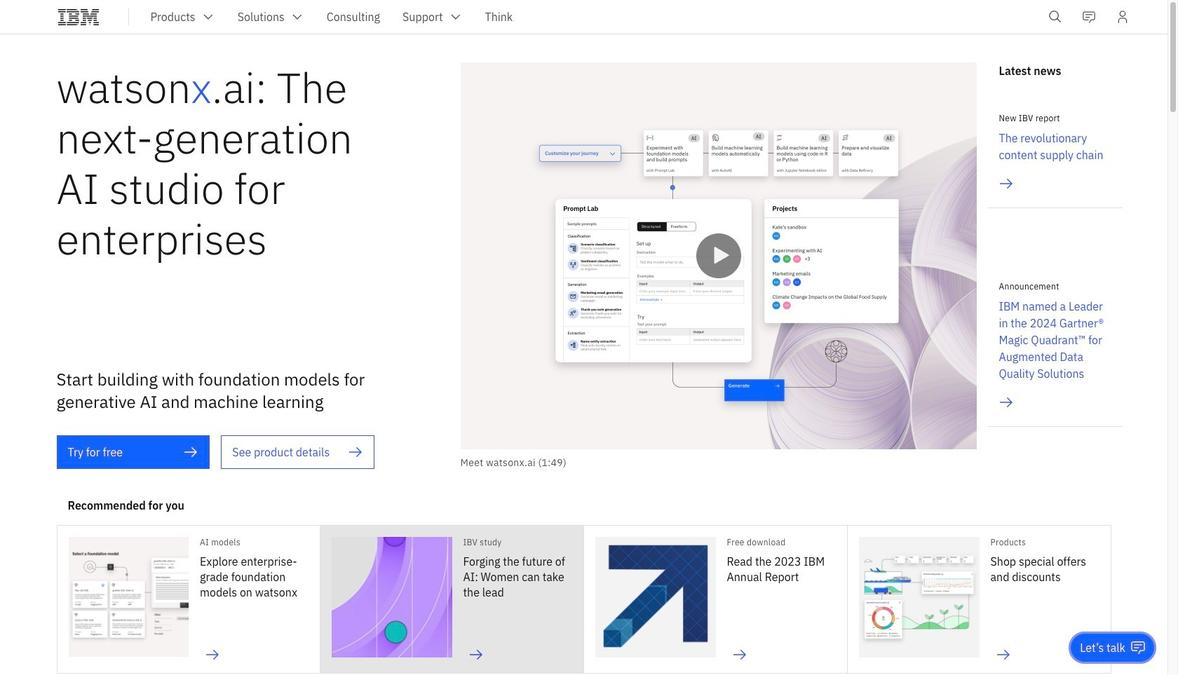 Task type: vqa. For each thing, say whether or not it's contained in the screenshot.
Your privacy choices element in the bottom of the page
no



Task type: locate. For each thing, give the bounding box(es) containing it.
let's talk element
[[1081, 641, 1126, 656]]



